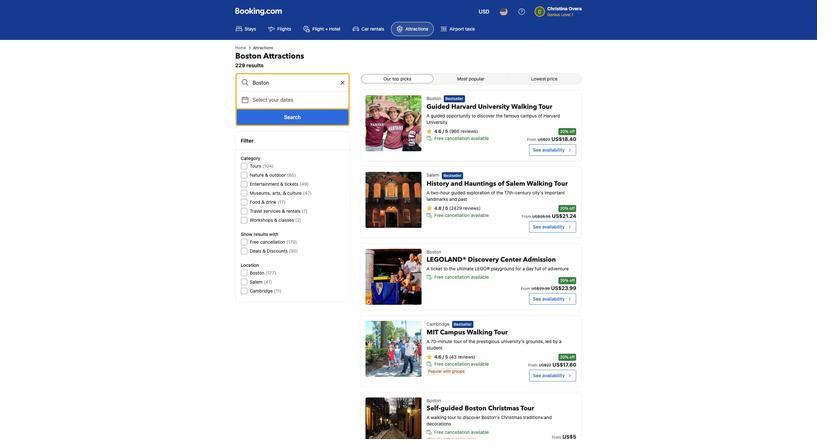Task type: vqa. For each thing, say whether or not it's contained in the screenshot.
of's From
yes



Task type: describe. For each thing, give the bounding box(es) containing it.
campus
[[521, 113, 537, 119]]

landmarks
[[427, 197, 448, 202]]

reviews) for university
[[461, 129, 479, 134]]

boston legoland® discovery center admission a ticket to the ultimate lego® playground for a day full of adventure
[[427, 249, 569, 272]]

prestigious
[[477, 339, 500, 345]]

availability for history and hauntings of salem walking tour
[[543, 224, 565, 230]]

available for hauntings
[[471, 213, 489, 218]]

our top picks
[[384, 76, 412, 82]]

discover inside boston self-guided boston christmas tour a walking tour to discover boston's christmas traditions and decorations
[[463, 415, 481, 421]]

important
[[545, 190, 565, 196]]

1
[[572, 12, 574, 17]]

3 available from the top
[[471, 275, 489, 280]]

boston attractions 229 results
[[235, 51, 304, 68]]

& for drink
[[262, 200, 265, 205]]

reviews) for hauntings
[[464, 206, 481, 211]]

us$26.56
[[533, 214, 551, 219]]

off for history and hauntings of salem walking tour
[[570, 206, 575, 211]]

the inside mit campus walking tour a 70-minute tour of the prestigious university's grounds, led by a student
[[469, 339, 476, 345]]

availability for guided harvard university walking tour
[[543, 147, 565, 153]]

salem inside history and hauntings of salem walking tour a two-hour guided exploration of the 17th-century city's important landmarks and past
[[506, 179, 526, 188]]

for
[[516, 266, 522, 272]]

minute
[[439, 339, 453, 345]]

hour
[[441, 190, 450, 196]]

food & drink (17)
[[250, 200, 286, 205]]

see availability for guided harvard university walking tour
[[534, 147, 565, 153]]

of up 17th-
[[498, 179, 505, 188]]

to inside boston self-guided boston christmas tour a walking tour to discover boston's christmas traditions and decorations
[[458, 415, 462, 421]]

20% for legoland® discovery center admission
[[561, 278, 569, 283]]

university's
[[501, 339, 525, 345]]

boston for (177)
[[250, 270, 265, 276]]

full
[[535, 266, 542, 272]]

travel services & rentals (7)
[[250, 209, 308, 214]]

(43
[[450, 355, 457, 360]]

(104)
[[263, 163, 274, 169]]

cancellation up groups
[[445, 362, 470, 367]]

workshops
[[250, 218, 273, 223]]

20% for history and hauntings of salem walking tour
[[561, 206, 569, 211]]

results inside boston attractions 229 results
[[247, 63, 264, 68]]

flights
[[278, 26, 291, 32]]

bestseller for campus
[[454, 322, 472, 327]]

1 vertical spatial and
[[450, 197, 457, 202]]

from for center
[[521, 286, 531, 291]]

availability for legoland® discovery center admission
[[543, 296, 565, 302]]

exploration
[[467, 190, 490, 196]]

nature
[[250, 172, 264, 178]]

flight + hotel link
[[298, 22, 346, 36]]

taxis
[[466, 26, 475, 32]]

(2429
[[450, 206, 462, 211]]

filter
[[241, 138, 254, 144]]

0 vertical spatial and
[[451, 179, 463, 188]]

outdoor
[[270, 172, 286, 178]]

airport taxis link
[[435, 22, 481, 36]]

hotel
[[329, 26, 341, 32]]

20% off from us$29.99 us$23.99
[[521, 278, 577, 291]]

popular
[[469, 76, 485, 82]]

see for tour
[[534, 373, 542, 379]]

1 horizontal spatial harvard
[[544, 113, 560, 119]]

Where are you going? search field
[[237, 74, 349, 91]]

free down ticket
[[435, 275, 444, 280]]

rentals inside car rentals link
[[370, 26, 385, 32]]

see availability for history and hauntings of salem walking tour
[[534, 224, 565, 230]]

1 vertical spatial results
[[254, 232, 268, 237]]

from for walking
[[528, 137, 537, 142]]

available for walking
[[471, 362, 489, 367]]

& for outdoor
[[265, 172, 268, 178]]

4.8
[[435, 206, 442, 211]]

discover inside guided harvard university walking tour a guided opportunity to discover the famous campus of harvard university
[[478, 113, 495, 119]]

overa
[[569, 6, 582, 11]]

us$23
[[538, 137, 551, 142]]

cancellation down ultimate in the right of the page
[[445, 275, 470, 280]]

cancellation up deals & discounts (90)
[[260, 240, 285, 245]]

cancellation down 4.6 / 5 (966 reviews) at the top of the page
[[445, 136, 470, 141]]

genius
[[548, 12, 560, 17]]

location
[[241, 263, 259, 268]]

home
[[235, 45, 246, 50]]

usd button
[[475, 4, 494, 19]]

led
[[546, 339, 552, 345]]

& for tickets
[[280, 181, 284, 187]]

classes
[[279, 218, 294, 223]]

flight
[[313, 26, 324, 32]]

walking inside guided harvard university walking tour a guided opportunity to discover the famous campus of harvard university
[[512, 103, 538, 111]]

guided inside history and hauntings of salem walking tour a two-hour guided exploration of the 17th-century city's important landmarks and past
[[452, 190, 466, 196]]

a inside guided harvard university walking tour a guided opportunity to discover the famous campus of harvard university
[[427, 113, 430, 119]]

entertainment
[[250, 181, 279, 187]]

search button
[[237, 110, 349, 125]]

4.6 / 5 (966 reviews)
[[435, 129, 479, 134]]

stays
[[245, 26, 256, 32]]

from for tour
[[529, 363, 538, 368]]

booking.com image
[[235, 8, 282, 15]]

christina overa genius level 1
[[548, 6, 582, 17]]

1 vertical spatial christmas
[[501, 415, 522, 421]]

0 horizontal spatial harvard
[[452, 103, 477, 111]]

a inside boston legoland® discovery center admission a ticket to the ultimate lego® playground for a day full of adventure
[[523, 266, 525, 272]]

free down 4.6 / 5 (966 reviews) at the top of the page
[[435, 136, 444, 141]]

/ for history
[[443, 206, 444, 211]]

guided inside boston self-guided boston christmas tour a walking tour to discover boston's christmas traditions and decorations
[[441, 405, 463, 413]]

our
[[384, 76, 391, 82]]

your account menu christina overa genius level 1 element
[[535, 3, 585, 18]]

free up popular
[[435, 362, 444, 367]]

top
[[393, 76, 400, 82]]

free up 'deals' on the bottom left of page
[[250, 240, 259, 245]]

us$22
[[539, 363, 552, 368]]

& for classes
[[274, 218, 278, 223]]

airport taxis
[[450, 26, 475, 32]]

adventure
[[548, 266, 569, 272]]

1 vertical spatial attractions
[[253, 45, 273, 50]]

lowest price
[[532, 76, 558, 82]]

level
[[562, 12, 571, 17]]

admission
[[523, 256, 556, 264]]

4.6 / 5 (43 reviews)
[[435, 355, 476, 360]]

boston self-guided boston christmas tour a walking tour to discover boston's christmas traditions and decorations
[[427, 398, 552, 427]]

usd
[[479, 9, 490, 15]]

availability for mit campus walking tour
[[543, 373, 565, 379]]

70-
[[431, 339, 439, 345]]

and inside boston self-guided boston christmas tour a walking tour to discover boston's christmas traditions and decorations
[[545, 415, 552, 421]]

tour inside guided harvard university walking tour a guided opportunity to discover the famous campus of harvard university
[[539, 103, 553, 111]]

5 available from the top
[[471, 430, 489, 435]]

walking
[[431, 415, 447, 421]]

workshops & classes (2)
[[250, 218, 302, 223]]

century
[[516, 190, 532, 196]]

traditions
[[524, 415, 543, 421]]

salem for salem (41)
[[250, 279, 263, 285]]

ultimate
[[457, 266, 474, 272]]

see for walking
[[534, 147, 542, 153]]

reviews) for walking
[[458, 355, 476, 360]]

to inside guided harvard university walking tour a guided opportunity to discover the famous campus of harvard university
[[472, 113, 476, 119]]

lego®
[[475, 266, 490, 272]]

tour inside history and hauntings of salem walking tour a two-hour guided exploration of the 17th-century city's important landmarks and past
[[555, 179, 568, 188]]

walking inside mit campus walking tour a 70-minute tour of the prestigious university's grounds, led by a student
[[467, 328, 493, 337]]

attractions inside boston attractions 229 results
[[263, 51, 304, 62]]

see for center
[[534, 296, 542, 302]]

free down decorations
[[435, 430, 444, 435]]

5 for and
[[446, 206, 448, 211]]

discounts
[[267, 249, 288, 254]]

boston (177)
[[250, 270, 276, 276]]

deals
[[250, 249, 262, 254]]

dates
[[281, 97, 294, 103]]

entertainment & tickets (49)
[[250, 181, 309, 187]]

show results with
[[241, 232, 279, 237]]

to inside boston legoland® discovery center admission a ticket to the ultimate lego® playground for a day full of adventure
[[444, 266, 448, 272]]

select
[[253, 97, 268, 103]]

mit
[[427, 328, 439, 337]]

campus
[[440, 328, 466, 337]]

home link
[[235, 45, 246, 51]]

& right arts,
[[283, 191, 286, 196]]

flight + hotel
[[313, 26, 341, 32]]

20% for mit campus walking tour
[[561, 355, 569, 360]]

search
[[284, 114, 301, 120]]

playground
[[491, 266, 515, 272]]



Task type: locate. For each thing, give the bounding box(es) containing it.
1 vertical spatial university
[[427, 120, 448, 125]]

boston for attractions
[[235, 51, 262, 62]]

with left groups
[[444, 369, 451, 374]]

to
[[472, 113, 476, 119], [444, 266, 448, 272], [458, 415, 462, 421]]

free cancellation available down 4.8 / 5 (2429 reviews)
[[435, 213, 489, 218]]

cancellation down decorations
[[445, 430, 470, 435]]

1 vertical spatial 5
[[446, 206, 448, 211]]

off for guided harvard university walking tour
[[570, 129, 575, 134]]

see for of
[[534, 224, 542, 230]]

center
[[501, 256, 522, 264]]

2 horizontal spatial to
[[472, 113, 476, 119]]

see down us$26.56
[[534, 224, 542, 230]]

free down 4.8 at top right
[[435, 213, 444, 218]]

see down us$23
[[534, 147, 542, 153]]

the left 17th-
[[497, 190, 504, 196]]

cambridge for cambridge
[[427, 322, 450, 327]]

(49)
[[300, 181, 309, 187]]

5 left (43 at the right bottom
[[446, 355, 448, 360]]

the
[[496, 113, 503, 119], [497, 190, 504, 196], [449, 266, 456, 272], [469, 339, 476, 345]]

2 availability from the top
[[543, 224, 565, 230]]

tour inside mit campus walking tour a 70-minute tour of the prestigious university's grounds, led by a student
[[454, 339, 462, 345]]

boston up legoland®
[[427, 249, 442, 255]]

0 vertical spatial harvard
[[452, 103, 477, 111]]

salem for salem
[[427, 173, 440, 178]]

5 a from the top
[[427, 415, 430, 421]]

tour up traditions
[[521, 405, 535, 413]]

and up "past"
[[451, 179, 463, 188]]

2 vertical spatial and
[[545, 415, 552, 421]]

travel
[[250, 209, 262, 214]]

4 20% from the top
[[561, 355, 569, 360]]

a inside boston legoland® discovery center admission a ticket to the ultimate lego® playground for a day full of adventure
[[427, 266, 430, 272]]

boston up self-
[[427, 398, 442, 404]]

opportunity
[[447, 113, 471, 119]]

see
[[534, 147, 542, 153], [534, 224, 542, 230], [534, 296, 542, 302], [534, 373, 542, 379]]

1 available from the top
[[471, 136, 489, 141]]

discovery
[[468, 256, 499, 264]]

tour
[[454, 339, 462, 345], [448, 415, 457, 421]]

0 vertical spatial bestseller
[[446, 96, 464, 101]]

see availability down us$22
[[534, 373, 565, 379]]

boston inside boston attractions 229 results
[[235, 51, 262, 62]]

from
[[528, 137, 537, 142], [522, 214, 532, 219], [521, 286, 531, 291], [529, 363, 538, 368]]

0 vertical spatial reviews)
[[461, 129, 479, 134]]

/
[[443, 129, 444, 134], [443, 206, 444, 211], [443, 355, 444, 360]]

1 vertical spatial salem
[[506, 179, 526, 188]]

5 right 4.8 at top right
[[446, 206, 448, 211]]

discover left boston's
[[463, 415, 481, 421]]

4 see availability from the top
[[534, 373, 565, 379]]

walking up prestigious
[[467, 328, 493, 337]]

2 vertical spatial salem
[[250, 279, 263, 285]]

(170)
[[287, 240, 297, 245]]

of inside boston legoland® discovery center admission a ticket to the ultimate lego® playground for a day full of adventure
[[543, 266, 547, 272]]

free cancellation available for and
[[435, 213, 489, 218]]

1 20% from the top
[[561, 129, 569, 134]]

1 vertical spatial with
[[444, 369, 451, 374]]

a right the for on the right bottom
[[523, 266, 525, 272]]

to right walking
[[458, 415, 462, 421]]

salem up history
[[427, 173, 440, 178]]

availability down us$22
[[543, 373, 565, 379]]

0 horizontal spatial university
[[427, 120, 448, 125]]

4.8 / 5 (2429 reviews)
[[435, 206, 481, 211]]

of inside guided harvard university walking tour a guided opportunity to discover the famous campus of harvard university
[[539, 113, 543, 119]]

4 see from the top
[[534, 373, 542, 379]]

car
[[362, 26, 369, 32]]

(47)
[[303, 191, 312, 196]]

boston for self-
[[427, 398, 442, 404]]

cancellation
[[445, 136, 470, 141], [445, 213, 470, 218], [260, 240, 285, 245], [445, 275, 470, 280], [445, 362, 470, 367], [445, 430, 470, 435]]

boston up salem (41)
[[250, 270, 265, 276]]

reviews)
[[461, 129, 479, 134], [464, 206, 481, 211], [458, 355, 476, 360]]

1 vertical spatial harvard
[[544, 113, 560, 119]]

reviews) down "past"
[[464, 206, 481, 211]]

20% inside 20% off from us$22 us$17.60
[[561, 355, 569, 360]]

of down campus
[[464, 339, 468, 345]]

1 availability from the top
[[543, 147, 565, 153]]

0 horizontal spatial cambridge
[[250, 289, 273, 294]]

walking inside history and hauntings of salem walking tour a two-hour guided exploration of the 17th-century city's important landmarks and past
[[527, 179, 553, 188]]

off inside 20% off from us$22 us$17.60
[[570, 355, 575, 360]]

free cancellation available for campus
[[435, 362, 489, 367]]

mit campus walking tour image
[[366, 321, 422, 377]]

price
[[548, 76, 558, 82]]

available for university
[[471, 136, 489, 141]]

see availability down us$26.56
[[534, 224, 565, 230]]

harvard up "opportunity"
[[452, 103, 477, 111]]

a right by
[[560, 339, 562, 345]]

20% inside 20% off from us$29.99 us$23.99
[[561, 278, 569, 283]]

from inside 20% off from us$23 us$18.40
[[528, 137, 537, 142]]

0 vertical spatial a
[[523, 266, 525, 272]]

tour down "lowest price"
[[539, 103, 553, 111]]

2 see availability from the top
[[534, 224, 565, 230]]

free cancellation (170)
[[250, 240, 297, 245]]

2 vertical spatial 5
[[446, 355, 448, 360]]

off up us$17.60
[[570, 355, 575, 360]]

2 vertical spatial to
[[458, 415, 462, 421]]

a inside mit campus walking tour a 70-minute tour of the prestigious university's grounds, led by a student
[[427, 339, 430, 345]]

0 vertical spatial 5
[[446, 129, 448, 134]]

1 horizontal spatial salem
[[427, 173, 440, 178]]

(7)
[[302, 209, 308, 214]]

4 off from the top
[[570, 355, 575, 360]]

0 horizontal spatial to
[[444, 266, 448, 272]]

tours (104)
[[250, 163, 274, 169]]

results right 229
[[247, 63, 264, 68]]

(17)
[[278, 200, 286, 205]]

boston up the guided
[[427, 96, 442, 101]]

0 vertical spatial salem
[[427, 173, 440, 178]]

legoland® discovery center admission image
[[366, 249, 422, 305]]

a left walking
[[427, 415, 430, 421]]

us$23.99
[[552, 285, 577, 291]]

university down the guided
[[427, 120, 448, 125]]

available down prestigious
[[471, 362, 489, 367]]

museums, arts, & culture (47)
[[250, 191, 312, 196]]

1 5 from the top
[[446, 129, 448, 134]]

from for of
[[522, 214, 532, 219]]

& down "travel services & rentals (7)"
[[274, 218, 278, 223]]

see down 'us$29.99'
[[534, 296, 542, 302]]

harvard up 20% off from us$23 us$18.40
[[544, 113, 560, 119]]

attractions link
[[391, 22, 434, 36]]

17th-
[[505, 190, 516, 196]]

0 vertical spatial results
[[247, 63, 264, 68]]

availability down us$23.99
[[543, 296, 565, 302]]

2 free cancellation available from the top
[[435, 213, 489, 218]]

bestseller for harvard
[[446, 96, 464, 101]]

(966
[[450, 129, 460, 134]]

walking up 'campus'
[[512, 103, 538, 111]]

famous
[[504, 113, 520, 119]]

1 see from the top
[[534, 147, 542, 153]]

tickets
[[285, 181, 299, 187]]

see availability
[[534, 147, 565, 153], [534, 224, 565, 230], [534, 296, 565, 302], [534, 373, 565, 379]]

2 vertical spatial reviews)
[[458, 355, 476, 360]]

from left us$22
[[529, 363, 538, 368]]

free cancellation available down 4.6 / 5 (966 reviews) at the top of the page
[[435, 136, 489, 141]]

reviews) right (966
[[461, 129, 479, 134]]

to down legoland®
[[444, 266, 448, 272]]

a left ticket
[[427, 266, 430, 272]]

discover left famous
[[478, 113, 495, 119]]

tour up important
[[555, 179, 568, 188]]

the left famous
[[496, 113, 503, 119]]

1 vertical spatial 4.6
[[435, 355, 442, 360]]

3 availability from the top
[[543, 296, 565, 302]]

boston down home
[[235, 51, 262, 62]]

ticket
[[431, 266, 443, 272]]

1 / from the top
[[443, 129, 444, 134]]

available down boston's
[[471, 430, 489, 435]]

20% up us$21.24
[[561, 206, 569, 211]]

0 vertical spatial university
[[478, 103, 510, 111]]

off inside 20% off from us$29.99 us$23.99
[[570, 278, 575, 283]]

free cancellation available down ultimate in the right of the page
[[435, 275, 489, 280]]

a left '70-'
[[427, 339, 430, 345]]

flights link
[[263, 22, 297, 36]]

1 horizontal spatial with
[[444, 369, 451, 374]]

from inside 20% off from us$26.56 us$21.24
[[522, 214, 532, 219]]

3 5 from the top
[[446, 355, 448, 360]]

self-guided boston christmas tour image
[[366, 398, 422, 440]]

2 see from the top
[[534, 224, 542, 230]]

off up us$21.24
[[570, 206, 575, 211]]

free cancellation available for harvard
[[435, 136, 489, 141]]

1 see availability from the top
[[534, 147, 565, 153]]

rentals up (2)
[[287, 209, 301, 214]]

and
[[451, 179, 463, 188], [450, 197, 457, 202], [545, 415, 552, 421]]

1 vertical spatial walking
[[527, 179, 553, 188]]

2 off from the top
[[570, 206, 575, 211]]

2 5 from the top
[[446, 206, 448, 211]]

0 vertical spatial to
[[472, 113, 476, 119]]

1 vertical spatial discover
[[463, 415, 481, 421]]

off
[[570, 129, 575, 134], [570, 206, 575, 211], [570, 278, 575, 283], [570, 355, 575, 360]]

3 free cancellation available from the top
[[435, 275, 489, 280]]

bestseller
[[446, 96, 464, 101], [444, 173, 462, 178], [454, 322, 472, 327]]

0 vertical spatial /
[[443, 129, 444, 134]]

(11)
[[274, 289, 282, 294]]

guided down the guided
[[431, 113, 446, 119]]

a inside history and hauntings of salem walking tour a two-hour guided exploration of the 17th-century city's important landmarks and past
[[427, 190, 430, 196]]

5 for harvard
[[446, 129, 448, 134]]

/ left (966
[[443, 129, 444, 134]]

available down 4.6 / 5 (966 reviews) at the top of the page
[[471, 136, 489, 141]]

0 vertical spatial attractions
[[406, 26, 429, 32]]

2 / from the top
[[443, 206, 444, 211]]

guided harvard university walking tour image
[[366, 95, 422, 152]]

1 vertical spatial to
[[444, 266, 448, 272]]

groups
[[452, 369, 465, 374]]

car rentals
[[362, 26, 385, 32]]

see availability down us$23
[[534, 147, 565, 153]]

cambridge (11)
[[250, 289, 282, 294]]

/ for guided
[[443, 129, 444, 134]]

229
[[235, 63, 245, 68]]

stays link
[[230, 22, 262, 36]]

4 availability from the top
[[543, 373, 565, 379]]

4 free cancellation available from the top
[[435, 362, 489, 367]]

2 20% from the top
[[561, 206, 569, 211]]

past
[[459, 197, 468, 202]]

3 20% from the top
[[561, 278, 569, 283]]

& left the drink
[[262, 200, 265, 205]]

(90)
[[289, 249, 298, 254]]

a inside boston self-guided boston christmas tour a walking tour to discover boston's christmas traditions and decorations
[[427, 415, 430, 421]]

2 vertical spatial attractions
[[263, 51, 304, 62]]

5 for campus
[[446, 355, 448, 360]]

university up famous
[[478, 103, 510, 111]]

off up us$18.40
[[570, 129, 575, 134]]

2 available from the top
[[471, 213, 489, 218]]

cambridge up mit
[[427, 322, 450, 327]]

the inside boston legoland® discovery center admission a ticket to the ultimate lego® playground for a day full of adventure
[[449, 266, 456, 272]]

from left us$23
[[528, 137, 537, 142]]

guided up "past"
[[452, 190, 466, 196]]

two-
[[431, 190, 441, 196]]

0 vertical spatial with
[[270, 232, 279, 237]]

+
[[325, 26, 328, 32]]

available down exploration
[[471, 213, 489, 218]]

4 available from the top
[[471, 362, 489, 367]]

0 horizontal spatial with
[[270, 232, 279, 237]]

day
[[527, 266, 534, 272]]

of right exploration
[[491, 190, 496, 196]]

tour right walking
[[448, 415, 457, 421]]

reviews) right (43 at the right bottom
[[458, 355, 476, 360]]

free cancellation available up groups
[[435, 362, 489, 367]]

1 vertical spatial guided
[[452, 190, 466, 196]]

legoland®
[[427, 256, 467, 264]]

3 a from the top
[[427, 266, 430, 272]]

20% for guided harvard university walking tour
[[561, 129, 569, 134]]

airport
[[450, 26, 464, 32]]

0 vertical spatial rentals
[[370, 26, 385, 32]]

1 vertical spatial reviews)
[[464, 206, 481, 211]]

lowest
[[532, 76, 546, 82]]

salem down the boston (177)
[[250, 279, 263, 285]]

harvard
[[452, 103, 477, 111], [544, 113, 560, 119]]

& right 'deals' on the bottom left of page
[[263, 249, 266, 254]]

results
[[247, 63, 264, 68], [254, 232, 268, 237]]

1 horizontal spatial to
[[458, 415, 462, 421]]

20% up us$23.99
[[561, 278, 569, 283]]

1 off from the top
[[570, 129, 575, 134]]

us$18.40
[[552, 136, 577, 142]]

2 vertical spatial /
[[443, 355, 444, 360]]

/ for mit
[[443, 355, 444, 360]]

4.6 for mit
[[435, 355, 442, 360]]

see availability for mit campus walking tour
[[534, 373, 565, 379]]

from inside 20% off from us$29.99 us$23.99
[[521, 286, 531, 291]]

3 / from the top
[[443, 355, 444, 360]]

us$17.60
[[553, 362, 577, 368]]

1 4.6 from the top
[[435, 129, 442, 134]]

1 horizontal spatial university
[[478, 103, 510, 111]]

cancellation down 4.8 / 5 (2429 reviews)
[[445, 213, 470, 218]]

category
[[241, 156, 261, 161]]

20% inside 20% off from us$26.56 us$21.24
[[561, 206, 569, 211]]

mit campus walking tour a 70-minute tour of the prestigious university's grounds, led by a student
[[427, 328, 562, 351]]

3 see availability from the top
[[534, 296, 565, 302]]

1 vertical spatial /
[[443, 206, 444, 211]]

3 see from the top
[[534, 296, 542, 302]]

see availability for legoland® discovery center admission
[[534, 296, 565, 302]]

5
[[446, 129, 448, 134], [446, 206, 448, 211], [446, 355, 448, 360]]

history
[[427, 179, 450, 188]]

walking up city's
[[527, 179, 553, 188]]

1 a from the top
[[427, 113, 430, 119]]

20% off from us$23 us$18.40
[[528, 129, 577, 142]]

(85)
[[287, 172, 296, 178]]

the inside guided harvard university walking tour a guided opportunity to discover the famous campus of harvard university
[[496, 113, 503, 119]]

1 vertical spatial cambridge
[[427, 322, 450, 327]]

1 vertical spatial rentals
[[287, 209, 301, 214]]

free cancellation available down decorations
[[435, 430, 489, 435]]

available down lego®
[[471, 275, 489, 280]]

& for discounts
[[263, 249, 266, 254]]

boston up boston's
[[465, 405, 487, 413]]

20% off from us$26.56 us$21.24
[[522, 206, 577, 219]]

availability
[[543, 147, 565, 153], [543, 224, 565, 230], [543, 296, 565, 302], [543, 373, 565, 379]]

select your dates
[[253, 97, 294, 103]]

2 4.6 from the top
[[435, 355, 442, 360]]

tours
[[250, 163, 262, 169]]

tour inside boston self-guided boston christmas tour a walking tour to discover boston's christmas traditions and decorations
[[448, 415, 457, 421]]

off for mit campus walking tour
[[570, 355, 575, 360]]

rentals right "car"
[[370, 26, 385, 32]]

history and hauntings of salem walking tour image
[[366, 172, 422, 228]]

the left prestigious
[[469, 339, 476, 345]]

availability down 20% off from us$26.56 us$21.24
[[543, 224, 565, 230]]

guided inside guided harvard university walking tour a guided opportunity to discover the famous campus of harvard university
[[431, 113, 446, 119]]

tour inside boston self-guided boston christmas tour a walking tour to discover boston's christmas traditions and decorations
[[521, 405, 535, 413]]

20% inside 20% off from us$23 us$18.40
[[561, 129, 569, 134]]

0 horizontal spatial rentals
[[287, 209, 301, 214]]

2 vertical spatial bestseller
[[454, 322, 472, 327]]

a left two-
[[427, 190, 430, 196]]

walking
[[512, 103, 538, 111], [527, 179, 553, 188], [467, 328, 493, 337]]

cambridge for cambridge (11)
[[250, 289, 273, 294]]

(41)
[[264, 279, 272, 285]]

off inside 20% off from us$26.56 us$21.24
[[570, 206, 575, 211]]

1 free cancellation available from the top
[[435, 136, 489, 141]]

tour inside mit campus walking tour a 70-minute tour of the prestigious university's grounds, led by a student
[[495, 328, 508, 337]]

and right traditions
[[545, 415, 552, 421]]

1 vertical spatial a
[[560, 339, 562, 345]]

20% up us$18.40
[[561, 129, 569, 134]]

guided up walking
[[441, 405, 463, 413]]

bestseller for and
[[444, 173, 462, 178]]

cambridge
[[250, 289, 273, 294], [427, 322, 450, 327]]

from left us$26.56
[[522, 214, 532, 219]]

0 vertical spatial tour
[[454, 339, 462, 345]]

0 vertical spatial cambridge
[[250, 289, 273, 294]]

popular
[[429, 369, 442, 374]]

bestseller up campus
[[454, 322, 472, 327]]

0 vertical spatial walking
[[512, 103, 538, 111]]

from left 'us$29.99'
[[521, 286, 531, 291]]

off for legoland® discovery center admission
[[570, 278, 575, 283]]

20% up us$17.60
[[561, 355, 569, 360]]

free
[[435, 136, 444, 141], [435, 213, 444, 218], [250, 240, 259, 245], [435, 275, 444, 280], [435, 362, 444, 367], [435, 430, 444, 435]]

see down us$22
[[534, 373, 542, 379]]

1 vertical spatial tour
[[448, 415, 457, 421]]

by
[[553, 339, 558, 345]]

discover
[[478, 113, 495, 119], [463, 415, 481, 421]]

off inside 20% off from us$23 us$18.40
[[570, 129, 575, 134]]

from inside 20% off from us$22 us$17.60
[[529, 363, 538, 368]]

2 a from the top
[[427, 190, 430, 196]]

1 horizontal spatial a
[[560, 339, 562, 345]]

of
[[539, 113, 543, 119], [498, 179, 505, 188], [491, 190, 496, 196], [543, 266, 547, 272], [464, 339, 468, 345]]

1 horizontal spatial rentals
[[370, 26, 385, 32]]

& down the (17)
[[282, 209, 285, 214]]

0 vertical spatial christmas
[[489, 405, 520, 413]]

food
[[250, 200, 260, 205]]

0 horizontal spatial a
[[523, 266, 525, 272]]

4.6 left (966
[[435, 129, 442, 134]]

christina
[[548, 6, 568, 11]]

2 horizontal spatial salem
[[506, 179, 526, 188]]

services
[[264, 209, 281, 214]]

0 horizontal spatial salem
[[250, 279, 263, 285]]

4.6 down student
[[435, 355, 442, 360]]

boston for legoland®
[[427, 249, 442, 255]]

a inside mit campus walking tour a 70-minute tour of the prestigious university's grounds, led by a student
[[560, 339, 562, 345]]

4 a from the top
[[427, 339, 430, 345]]

the down legoland®
[[449, 266, 456, 272]]

0 vertical spatial guided
[[431, 113, 446, 119]]

3 off from the top
[[570, 278, 575, 283]]

christmas up boston's
[[489, 405, 520, 413]]

of inside mit campus walking tour a 70-minute tour of the prestigious university's grounds, led by a student
[[464, 339, 468, 345]]

0 vertical spatial 4.6
[[435, 129, 442, 134]]

2 vertical spatial walking
[[467, 328, 493, 337]]

5 free cancellation available from the top
[[435, 430, 489, 435]]

boston
[[235, 51, 262, 62], [427, 96, 442, 101], [427, 249, 442, 255], [250, 270, 265, 276], [427, 398, 442, 404], [465, 405, 487, 413]]

tour up 'university's'
[[495, 328, 508, 337]]

2 vertical spatial guided
[[441, 405, 463, 413]]

the inside history and hauntings of salem walking tour a two-hour guided exploration of the 17th-century city's important landmarks and past
[[497, 190, 504, 196]]

4.6 for guided
[[435, 129, 442, 134]]

1 vertical spatial bestseller
[[444, 173, 462, 178]]

0 vertical spatial discover
[[478, 113, 495, 119]]

1 horizontal spatial cambridge
[[427, 322, 450, 327]]

boston inside boston legoland® discovery center admission a ticket to the ultimate lego® playground for a day full of adventure
[[427, 249, 442, 255]]



